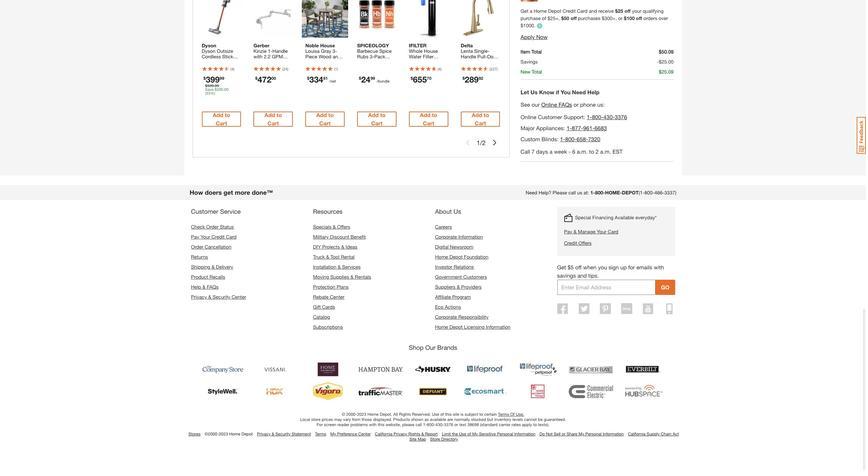 Task type: locate. For each thing, give the bounding box(es) containing it.
my right share
[[579, 432, 584, 437]]

corporate for corporate responsibility
[[435, 314, 457, 320]]

everbilt image
[[621, 360, 666, 380]]

call
[[521, 148, 530, 155]]

major appliances: 1-877-961-6683
[[521, 125, 607, 131]]

handle up faucet
[[461, 54, 476, 59]]

1 cart from the left
[[216, 120, 227, 127]]

Enter Email Address text field
[[557, 280, 656, 295]]

0 horizontal spatial 4
[[231, 67, 234, 71]]

2 horizontal spatial of
[[542, 15, 546, 21]]

0 horizontal spatial faqs
[[207, 284, 219, 290]]

0 vertical spatial 2023
[[357, 412, 366, 417]]

0 horizontal spatial security
[[213, 294, 230, 300]]

1 horizontal spatial use
[[459, 432, 466, 437]]

0 horizontal spatial .
[[214, 83, 215, 88]]

of inside your qualifying purchase of $25+,
[[542, 15, 546, 21]]

1 horizontal spatial customer
[[538, 114, 562, 120]]

add to cart button
[[202, 112, 241, 127], [254, 112, 293, 127], [305, 112, 345, 127], [357, 112, 397, 127], [409, 112, 448, 127], [461, 112, 500, 127]]

this is the first slide image
[[465, 140, 471, 146]]

pay your credit card link
[[191, 234, 237, 240]]

commercial electric image
[[569, 382, 613, 402]]

1 horizontal spatial terms
[[498, 412, 509, 417]]

2 ) from the left
[[287, 67, 288, 71]]

need left help?
[[526, 190, 537, 196]]

$ down outdoor
[[307, 76, 309, 81]]

the company store image
[[201, 360, 245, 380]]

$ inside $ 334 81 /set
[[307, 76, 309, 81]]

security down help & faqs
[[213, 294, 230, 300]]

1 horizontal spatial offers
[[579, 240, 592, 246]]

delta
[[461, 43, 473, 48]]

customer up the appliances:
[[538, 114, 562, 120]]

1 vertical spatial use
[[459, 432, 466, 437]]

filter down more
[[418, 92, 429, 98]]

card up credit offers link on the right of page
[[608, 229, 618, 235]]

a.m. left est
[[600, 148, 611, 155]]

1 horizontal spatial 3-
[[370, 54, 374, 59]]

a right days
[[550, 148, 553, 155]]

pesticides
[[409, 76, 431, 82]]

$ down faucet
[[463, 76, 465, 81]]

apply
[[521, 34, 535, 40]]

please
[[553, 190, 567, 196]]

corporate responsibility
[[435, 314, 489, 320]]

eco
[[435, 304, 444, 310]]

projects
[[322, 244, 340, 250]]

my down the 38698
[[472, 432, 478, 437]]

resources
[[313, 208, 343, 215]]

1 right this is the first slide icon
[[477, 139, 480, 147]]

1 horizontal spatial 2
[[596, 148, 599, 155]]

security for center
[[213, 294, 230, 300]]

screen
[[324, 423, 336, 428]]

but
[[487, 417, 493, 423]]

( 4 ) down cleaner in the left top of the page
[[230, 67, 234, 71]]

1 vertical spatial this
[[378, 423, 385, 428]]

$ down filler
[[255, 76, 258, 81]]

see our online faqs or phone us:
[[521, 101, 606, 108]]

cart
[[216, 120, 227, 127], [268, 120, 279, 127], [319, 120, 331, 127], [371, 120, 383, 127], [423, 120, 434, 127], [475, 120, 486, 127]]

3- for honey
[[370, 54, 374, 59]]

3 my from the left
[[579, 432, 584, 437]]

delta lenta single- handle pull-down sprayer kitchen faucet with shieldspray technology in champagne bronze
[[461, 43, 500, 93]]

hampton bay image
[[358, 360, 403, 380]]

4 add to cart button from the left
[[357, 112, 397, 127]]

3- inside noble house louisa gray 3- piece wood and faux rattan outdoor bistro set
[[333, 48, 337, 54]]

$ inside $ 655 70
[[411, 76, 413, 81]]

0 horizontal spatial house
[[320, 43, 335, 48]]

total
[[532, 49, 542, 55], [532, 69, 542, 75]]

defiant image
[[411, 382, 455, 402]]

technology
[[461, 76, 486, 82]]

personal for my
[[586, 432, 602, 437]]

$ for 399
[[204, 76, 206, 81]]

38698
[[468, 423, 479, 428]]

599
[[207, 83, 214, 88]]

3-
[[333, 48, 337, 54], [370, 54, 374, 59]]

$25.00
[[659, 59, 674, 65]]

1 vertical spatial security
[[276, 432, 291, 437]]

spiceology
[[357, 43, 389, 48]]

get up purchase
[[521, 8, 529, 14]]

1 vertical spatial offers
[[579, 240, 592, 246]]

ecosmart image
[[464, 382, 508, 402]]

and down 'when'
[[578, 273, 587, 279]]

800- right at:
[[595, 190, 605, 196]]

in right filler
[[265, 65, 269, 71]]

1-877-961-6683 link
[[567, 125, 607, 131]]

off right the '$5'
[[575, 264, 582, 271]]

. right the save
[[214, 83, 215, 88]]

total right new
[[532, 69, 542, 75]]

3- inside spiceology barbecue spice rubs 3-pack smoky honey habanero, nashville hot, black magic
[[370, 54, 374, 59]]

3 cart from the left
[[319, 120, 331, 127]]

4 cart from the left
[[371, 120, 383, 127]]

$ 655 70
[[411, 75, 432, 84]]

0 horizontal spatial 430-
[[436, 423, 444, 428]]

add to cart for 655
[[420, 112, 437, 127]]

vigoro image
[[306, 382, 350, 402]]

local
[[300, 417, 310, 423]]

2.2
[[264, 54, 271, 59]]

shipping & delivery
[[191, 264, 233, 270]]

site
[[453, 412, 460, 417]]

pay
[[564, 229, 572, 235], [191, 234, 199, 240]]

99 up the 200
[[220, 76, 224, 81]]

licensing
[[464, 324, 485, 330]]

handle for 289
[[461, 54, 476, 59]]

everyday*
[[636, 215, 657, 221]]

5 cart from the left
[[423, 120, 434, 127]]

add for /set
[[316, 112, 327, 118]]

home decorators collection image
[[306, 360, 350, 380]]

with
[[254, 54, 263, 59], [477, 65, 486, 71], [438, 87, 447, 93], [654, 264, 664, 271], [369, 423, 377, 428]]

offers up discount
[[337, 224, 350, 230]]

privacy
[[191, 294, 207, 300], [257, 432, 271, 437], [394, 432, 407, 437]]

go button
[[656, 280, 675, 295]]

home accents holiday image
[[516, 382, 560, 402]]

2 add to cart from the left
[[265, 112, 282, 127]]

& for shipping & delivery
[[212, 264, 215, 270]]

add to cart for 289
[[472, 112, 489, 127]]

privacy for privacy & security center
[[191, 294, 207, 300]]

terms down for
[[315, 432, 326, 437]]

of for purchase
[[542, 15, 546, 21]]

2023
[[357, 412, 366, 417], [219, 432, 228, 437]]

0 vertical spatial need
[[572, 89, 586, 95]]

4 add to cart from the left
[[368, 112, 386, 127]]

your up order cancellation
[[201, 234, 210, 240]]

& up supplies
[[338, 264, 341, 270]]

0 horizontal spatial pay
[[191, 234, 199, 240]]

to for whole house water filter system chlorine lead mercury herbicides pesticides vocs and more 600,000 gal. with pre-filter
[[432, 112, 437, 118]]

2 4 from the left
[[439, 67, 441, 71]]

offers
[[337, 224, 350, 230], [579, 240, 592, 246]]

center down plans
[[330, 294, 345, 300]]

1 up /set
[[335, 67, 337, 71]]

pay for pay your credit card
[[191, 234, 199, 240]]

1 ( 4 ) from the left
[[230, 67, 234, 71]]

$ up the save
[[204, 76, 206, 81]]

depot.
[[380, 412, 392, 417]]

& up the military discount benefit link
[[333, 224, 336, 230]]

pay inside pay & manage your card 'link'
[[564, 229, 572, 235]]

99 for 24
[[371, 76, 375, 81]]

home down eco
[[435, 324, 448, 330]]

honey
[[374, 59, 388, 65]]

single-
[[474, 48, 490, 54]]

1 horizontal spatial faqs
[[559, 101, 572, 108]]

1 total from the top
[[532, 49, 542, 55]]

0 vertical spatial 00
[[271, 76, 276, 81]]

get
[[224, 189, 233, 196]]

6 add from the left
[[472, 112, 482, 118]]

with left the 2.2 in the left of the page
[[254, 54, 263, 59]]

& for truck & tool rental
[[326, 254, 329, 260]]

0 horizontal spatial personal
[[497, 432, 513, 437]]

1- up "961-"
[[587, 114, 592, 120]]

diy projects & ideas link
[[313, 244, 357, 250]]

& inside 'link'
[[574, 229, 577, 235]]

in inside gerber kinzie 1-handle with 2.2 gpm wall mount pot filler in stainless steel
[[265, 65, 269, 71]]

$ 334 81 /set
[[307, 75, 336, 84]]

2 personal from the left
[[586, 432, 602, 437]]

noble house louisa gray 3- piece wood and faux rattan outdoor bistro set
[[305, 43, 341, 76]]

lifeproof with petproof technology carpet image
[[516, 360, 560, 380]]

and left more
[[409, 81, 417, 87]]

3 ) from the left
[[337, 67, 338, 71]]

or down $25
[[618, 15, 623, 21]]

( 4 ) for cleaner
[[230, 67, 234, 71]]

$ down lead
[[411, 76, 413, 81]]

rights down the please
[[408, 432, 420, 437]]

of for use
[[468, 432, 471, 437]]

of up credit offer details "image"
[[542, 15, 546, 21]]

0 horizontal spatial privacy
[[191, 294, 207, 300]]

$ inside $ 472 00
[[255, 76, 258, 81]]

outsize
[[217, 48, 233, 54]]

please
[[402, 423, 414, 428]]

0 horizontal spatial 1
[[335, 67, 337, 71]]

1 vertical spatial 24
[[361, 75, 371, 84]]

24 down pot
[[283, 67, 287, 71]]

& left manage
[[574, 229, 577, 235]]

2 california from the left
[[628, 432, 646, 437]]

24 for $ 24 99 /bundle
[[361, 75, 371, 84]]

0 vertical spatial faqs
[[559, 101, 572, 108]]

with inside the ifilter whole house water filter system chlorine lead mercury herbicides pesticides vocs and more 600,000 gal. with pre-filter
[[438, 87, 447, 93]]

3 add to cart from the left
[[316, 112, 334, 127]]

1 horizontal spatial need
[[572, 89, 586, 95]]

with right "problems"
[[369, 423, 377, 428]]

handle up pot
[[273, 48, 288, 54]]

with up 92
[[477, 65, 486, 71]]

1 dyson from the top
[[202, 43, 216, 48]]

handle inside delta lenta single- handle pull-down sprayer kitchen faucet with shieldspray technology in champagne bronze
[[461, 54, 476, 59]]

2 total from the top
[[532, 69, 542, 75]]

custom
[[521, 136, 540, 142]]

3376 inside © 2000-2023 home depot. all rights reserved. use of this site is subject to certain terms of use. local store prices may vary from those displayed. products shown as available are normally stocked but inventory levels cannot be guaranteed. for screen reader problems with this website, please call 1-800-430-3376 or text 38698 (standard carrier rates apply to texts).
[[444, 423, 453, 428]]

$ inside $ 24 99 /bundle
[[359, 76, 361, 81]]

1 vertical spatial 3376
[[444, 423, 453, 428]]

1 vertical spatial 1
[[477, 139, 480, 147]]

shipping & delivery link
[[191, 264, 233, 270]]

us right let
[[531, 89, 538, 95]]

1- right at:
[[591, 190, 595, 196]]

house up wood
[[320, 43, 335, 48]]

my down screen
[[330, 432, 336, 437]]

$ for 24
[[359, 76, 361, 81]]

00 right the 200
[[224, 87, 229, 92]]

more
[[235, 189, 250, 196]]

help down product
[[191, 284, 201, 290]]

& down product recalls link
[[202, 284, 206, 290]]

1- right kinzie at the left
[[268, 48, 273, 54]]

handle inside gerber kinzie 1-handle with 2.2 gpm wall mount pot filler in stainless steel
[[273, 48, 288, 54]]

card up purchases
[[577, 8, 588, 14]]

this left the site
[[445, 412, 452, 417]]

0 horizontal spatial 24
[[283, 67, 287, 71]]

0 horizontal spatial 3376
[[444, 423, 453, 428]]

whole house water filter system chlorine lead mercury herbicides pesticides vocs and more 600,000 gal. with pre-filter image
[[406, 0, 452, 38]]

gal.
[[428, 87, 437, 93]]

$ up 33
[[205, 83, 207, 88]]

0 vertical spatial online
[[541, 101, 557, 108]]

house inside noble house louisa gray 3- piece wood and faux rattan outdoor bistro set
[[320, 43, 335, 48]]

or left text on the bottom
[[454, 423, 458, 428]]

2023 up "problems"
[[357, 412, 366, 417]]

1 my from the left
[[330, 432, 336, 437]]

1 horizontal spatial privacy
[[257, 432, 271, 437]]

offers down manage
[[579, 240, 592, 246]]

1 vertical spatial us
[[454, 208, 461, 215]]

1- down reserved.
[[423, 423, 427, 428]]

4 ) from the left
[[441, 67, 442, 71]]

add to cart for /set
[[316, 112, 334, 127]]

0 vertical spatial this
[[445, 412, 452, 417]]

$50 off purchases $300+, or $100 off
[[561, 15, 642, 21]]

or left phone
[[574, 101, 579, 108]]

4 add from the left
[[368, 112, 379, 118]]

now
[[536, 34, 548, 40]]

0 horizontal spatial help
[[191, 284, 201, 290]]

1 horizontal spatial 24
[[361, 75, 371, 84]]

5 add from the left
[[420, 112, 431, 118]]

careers
[[435, 224, 452, 230]]

apply
[[522, 423, 532, 428]]

- down $50.09 on the right top of the page
[[657, 59, 659, 65]]

1 personal from the left
[[497, 432, 513, 437]]

digital
[[435, 244, 449, 250]]

cancellation
[[205, 244, 232, 250]]

3- right rubs
[[370, 54, 374, 59]]

diy projects & ideas
[[313, 244, 357, 250]]

limit the use of my sensitive personal information
[[442, 432, 536, 437]]

item
[[521, 49, 530, 55]]

center down "problems"
[[358, 432, 371, 437]]

99 right black
[[371, 76, 375, 81]]

the
[[452, 432, 458, 437]]

2 corporate from the top
[[435, 314, 457, 320]]

with right emails
[[654, 264, 664, 271]]

get inside get $5 off when you sign up for emails with savings and tips.
[[557, 264, 566, 271]]

1 4 from the left
[[231, 67, 234, 71]]

( 4 ) for chlorine
[[438, 67, 442, 71]]

get left the '$5'
[[557, 264, 566, 271]]

sensitive
[[479, 432, 496, 437]]

( up /set
[[334, 67, 335, 71]]

1 horizontal spatial this
[[445, 412, 452, 417]]

1 vertical spatial corporate
[[435, 314, 457, 320]]

0 vertical spatial use
[[432, 412, 439, 417]]

add to cart for 472
[[265, 112, 282, 127]]

800- up call 7 days a week - 6 a.m. to 2 a.m. est
[[565, 136, 577, 142]]

0 horizontal spatial customer
[[191, 208, 218, 215]]

( left "%)"
[[205, 91, 206, 95]]

1 vertical spatial rights
[[408, 432, 420, 437]]

california left supply at bottom right
[[628, 432, 646, 437]]

2023 right stores
[[219, 432, 228, 437]]

$25
[[615, 8, 623, 14]]

of inside © 2000-2023 home depot. all rights reserved. use of this site is subject to certain terms of use. local store prices may vary from those displayed. products shown as available are normally stocked but inventory levels cannot be guaranteed. for screen reader problems with this website, please call 1-800-430-3376 or text 38698 (standard carrier rates apply to texts).
[[440, 412, 444, 417]]

24 for ( 24 )
[[283, 67, 287, 71]]

cart for 472
[[268, 120, 279, 127]]

of left are
[[440, 412, 444, 417]]

and inside noble house louisa gray 3- piece wood and faux rattan outdoor bistro set
[[333, 54, 341, 59]]

with inside get $5 off when you sign up for emails with savings and tips.
[[654, 264, 664, 271]]

0 horizontal spatial online
[[521, 114, 537, 120]]

0 horizontal spatial terms
[[315, 432, 326, 437]]

my preference center
[[330, 432, 371, 437]]

total right item
[[532, 49, 542, 55]]

glacier bay image
[[569, 360, 613, 380]]

share
[[567, 432, 578, 437]]

terms inside © 2000-2023 home depot. all rights reserved. use of this site is subject to certain terms of use. local store prices may vary from those displayed. products shown as available are normally stocked but inventory levels cannot be guaranteed. for screen reader problems with this website, please call 1-800-430-3376 or text 38698 (standard carrier rates apply to texts).
[[498, 412, 509, 417]]

0 horizontal spatial of
[[440, 412, 444, 417]]

1 vertical spatial a
[[550, 148, 553, 155]]

0 vertical spatial -
[[657, 59, 659, 65]]

1 vertical spatial 2
[[596, 148, 599, 155]]

store
[[311, 417, 321, 423]]

2 horizontal spatial privacy
[[394, 432, 407, 437]]

5 add to cart button from the left
[[409, 112, 448, 127]]

need right you
[[572, 89, 586, 95]]

1 horizontal spatial card
[[577, 8, 588, 14]]

430- up '6683'
[[604, 114, 615, 120]]

0 vertical spatial get
[[521, 8, 529, 14]]

house up chlorine
[[424, 48, 438, 54]]

or
[[618, 15, 623, 21], [574, 101, 579, 108], [454, 423, 458, 428], [562, 432, 566, 437]]

2 add to cart button from the left
[[254, 112, 293, 127]]

privacy for privacy & security statement
[[257, 432, 271, 437]]

down
[[487, 54, 500, 59]]

0 horizontal spatial call
[[416, 423, 422, 428]]

1 vertical spatial 00
[[224, 87, 229, 92]]

0 horizontal spatial this
[[378, 423, 385, 428]]

help
[[588, 89, 600, 95], [191, 284, 201, 290]]

0 horizontal spatial 99
[[215, 83, 219, 88]]

receive
[[599, 8, 614, 14]]

$ for 289
[[463, 76, 465, 81]]

$ inside $ 289 92
[[463, 76, 465, 81]]

- left '6'
[[569, 148, 571, 155]]

personal down carrier
[[497, 432, 513, 437]]

credit
[[563, 8, 576, 14], [212, 234, 225, 240], [564, 240, 577, 246]]

home-
[[605, 190, 622, 196]]

1 horizontal spatial a.m.
[[600, 148, 611, 155]]

home depot on facebook image
[[558, 304, 568, 315]]

2 ( 4 ) from the left
[[438, 67, 442, 71]]

1 vertical spatial total
[[532, 69, 542, 75]]

0 vertical spatial rights
[[399, 412, 411, 417]]

2 my from the left
[[472, 432, 478, 437]]

or right sell
[[562, 432, 566, 437]]

check order status
[[191, 224, 234, 230]]

order up returns
[[191, 244, 203, 250]]

rights right all
[[399, 412, 411, 417]]

1 horizontal spatial of
[[468, 432, 471, 437]]

99 inside $ 24 99 /bundle
[[371, 76, 375, 81]]

4 for chlorine
[[439, 67, 441, 71]]

1 horizontal spatial online
[[541, 101, 557, 108]]

$ down habanero,
[[359, 76, 361, 81]]

0 vertical spatial terms
[[498, 412, 509, 417]]

& for help & faqs
[[202, 284, 206, 290]]

gift cards
[[313, 304, 335, 310]]

6 add to cart button from the left
[[461, 112, 500, 127]]

text
[[459, 423, 466, 428]]

limit
[[442, 432, 451, 437]]

my preference center link
[[330, 432, 371, 437]]

house inside the ifilter whole house water filter system chlorine lead mercury herbicides pesticides vocs and more 600,000 gal. with pre-filter
[[424, 48, 438, 54]]

& down help & faqs link
[[208, 294, 211, 300]]

& left report
[[421, 432, 424, 437]]

0 vertical spatial customer
[[538, 114, 562, 120]]

0 horizontal spatial california
[[375, 432, 393, 437]]

1 horizontal spatial house
[[424, 48, 438, 54]]

99 right 599
[[215, 83, 219, 88]]

( 4 ) down chlorine
[[438, 67, 442, 71]]

to for lenta single- handle pull-down sprayer kitchen faucet with shieldspray technology in champagne bronze
[[484, 112, 489, 118]]

home depot mobile apps image
[[666, 304, 673, 315]]

prices
[[322, 417, 333, 423]]

0 horizontal spatial use
[[432, 412, 439, 417]]

dyson up vacuum
[[202, 48, 216, 54]]

your
[[632, 8, 642, 14]]

credit up cancellation on the left
[[212, 234, 225, 240]]

feedback link image
[[857, 117, 866, 154]]

0 vertical spatial us
[[531, 89, 538, 95]]

6 cart from the left
[[475, 120, 486, 127]]

5 ) from the left
[[497, 67, 498, 71]]

phone
[[580, 101, 596, 108]]

responsibility
[[458, 314, 489, 320]]

3 add to cart button from the left
[[305, 112, 345, 127]]

delivery
[[216, 264, 233, 270]]

2 horizontal spatial card
[[608, 229, 618, 235]]

or inside © 2000-2023 home depot. all rights reserved. use of this site is subject to certain terms of use. local store prices may vary from those displayed. products shown as available are normally stocked but inventory levels cannot be guaranteed. for screen reader problems with this website, please call 1-800-430-3376 or text 38698 (standard carrier rates apply to texts).
[[454, 423, 458, 428]]

add for 655
[[420, 112, 431, 118]]

1 california from the left
[[375, 432, 393, 437]]

cart for /set
[[319, 120, 331, 127]]

1 horizontal spatial security
[[276, 432, 291, 437]]

2023 inside © 2000-2023 home depot. all rights reserved. use of this site is subject to certain terms of use. local store prices may vary from those displayed. products shown as available are normally stocked but inventory levels cannot be guaranteed. for screen reader problems with this website, please call 1-800-430-3376 or text 38698 (standard carrier rates apply to texts).
[[357, 412, 366, 417]]

2 vertical spatial of
[[468, 432, 471, 437]]

credit down pay & manage your card
[[564, 240, 577, 246]]

3 add from the left
[[316, 112, 327, 118]]

faux
[[305, 59, 316, 65]]

0 horizontal spatial handle
[[273, 48, 288, 54]]

in inside delta lenta single- handle pull-down sprayer kitchen faucet with shieldspray technology in champagne bronze
[[487, 76, 491, 82]]

2 add from the left
[[265, 112, 275, 118]]

handle for 472
[[273, 48, 288, 54]]

1 vertical spatial terms
[[315, 432, 326, 437]]

0 vertical spatial offers
[[337, 224, 350, 230]]

corporate down the eco actions link
[[435, 314, 457, 320]]

( for 472
[[282, 67, 283, 71]]

70
[[427, 76, 432, 81]]

2 cart from the left
[[268, 120, 279, 127]]

$ for 655
[[411, 76, 413, 81]]

newsroom
[[450, 244, 474, 250]]

1- inside gerber kinzie 1-handle with 2.2 gpm wall mount pot filler in stainless steel
[[268, 48, 273, 54]]

0 horizontal spatial a.m.
[[577, 148, 588, 155]]

430- inside © 2000-2023 home depot. all rights reserved. use of this site is subject to certain terms of use. local store prices may vary from those displayed. products shown as available are normally stocked but inventory levels cannot be guaranteed. for screen reader problems with this website, please call 1-800-430-3376 or text 38698 (standard carrier rates apply to texts).
[[436, 423, 444, 428]]

/set
[[330, 79, 336, 83]]

2 vertical spatial credit
[[564, 240, 577, 246]]

0 vertical spatial 3376
[[615, 114, 627, 120]]

us for let
[[531, 89, 538, 95]]

supply
[[647, 432, 660, 437]]

6 add to cart from the left
[[472, 112, 489, 127]]

0 vertical spatial of
[[542, 15, 546, 21]]

0 horizontal spatial get
[[521, 8, 529, 14]]

center down delivery
[[232, 294, 246, 300]]

use inside © 2000-2023 home depot. all rights reserved. use of this site is subject to certain terms of use. local store prices may vary from those displayed. products shown as available are normally stocked but inventory levels cannot be guaranteed. for screen reader problems with this website, please call 1-800-430-3376 or text 38698 (standard carrier rates apply to texts).
[[432, 412, 439, 417]]

cart for 289
[[475, 120, 486, 127]]

with right the gal.
[[438, 87, 447, 93]]

2 horizontal spatial 99
[[371, 76, 375, 81]]

online down know
[[541, 101, 557, 108]]

louisa
[[305, 48, 320, 54]]

1 horizontal spatial in
[[487, 76, 491, 82]]

let us know if you need help
[[521, 89, 600, 95]]

1 corporate from the top
[[435, 234, 457, 240]]

1- inside © 2000-2023 home depot. all rights reserved. use of this site is subject to certain terms of use. local store prices may vary from those displayed. products shown as available are normally stocked but inventory levels cannot be guaranteed. for screen reader problems with this website, please call 1-800-430-3376 or text 38698 (standard carrier rates apply to texts).
[[423, 423, 427, 428]]

800- right depot
[[645, 190, 655, 196]]

to for kinzie 1-handle with 2.2 gpm wall mount pot filler in stainless steel
[[277, 112, 282, 118]]

4 down chlorine
[[439, 67, 441, 71]]

certain
[[484, 412, 497, 417]]

in right 92
[[487, 76, 491, 82]]

6683
[[595, 125, 607, 131]]

1 vertical spatial call
[[416, 423, 422, 428]]

0 horizontal spatial 2
[[482, 139, 486, 147]]

reserved.
[[412, 412, 431, 417]]

800- up report
[[427, 423, 436, 428]]

available
[[430, 417, 446, 423]]

0 horizontal spatial in
[[265, 65, 269, 71]]

) for 289
[[497, 67, 498, 71]]

corporate for corporate information
[[435, 234, 457, 240]]

5 add to cart from the left
[[420, 112, 437, 127]]

1 horizontal spatial your
[[597, 229, 607, 235]]

new
[[521, 69, 531, 75]]

2 horizontal spatial my
[[579, 432, 584, 437]]

& for installation & services
[[338, 264, 341, 270]]



Task type: vqa. For each thing, say whether or not it's contained in the screenshot.
in to the bottom
yes



Task type: describe. For each thing, give the bounding box(es) containing it.
customers
[[463, 274, 487, 280]]

99 for 399
[[220, 76, 224, 81]]

600,000
[[409, 87, 427, 93]]

92
[[479, 76, 483, 81]]

affiliate program
[[435, 294, 471, 300]]

home right ©2000-
[[229, 432, 240, 437]]

& left ideas
[[341, 244, 344, 250]]

subscriptions link
[[313, 324, 343, 330]]

foundation
[[464, 254, 489, 260]]

$300+,
[[602, 15, 617, 21]]

get for get $5 off when you sign up for emails with savings and tips.
[[557, 264, 566, 271]]

days
[[536, 148, 548, 155]]

) for 472
[[287, 67, 288, 71]]

1 add to cart from the left
[[213, 112, 230, 127]]

bistro
[[325, 65, 337, 71]]

$25.09
[[659, 69, 674, 75]]

0 horizontal spatial card
[[226, 234, 237, 240]]

1 horizontal spatial a
[[550, 148, 553, 155]]

1 horizontal spatial -
[[657, 59, 659, 65]]

savings
[[521, 59, 538, 65]]

supplies
[[330, 274, 349, 280]]

1 vertical spatial need
[[526, 190, 537, 196]]

military
[[313, 234, 329, 240]]

vissani image
[[253, 360, 298, 380]]

call inside © 2000-2023 home depot. all rights reserved. use of this site is subject to certain terms of use. local store prices may vary from those displayed. products shown as available are normally stocked but inventory levels cannot be guaranteed. for screen reader problems with this website, please call 1-800-430-3376 or text 38698 (standard carrier rates apply to texts).
[[416, 423, 422, 428]]

protection
[[313, 284, 335, 290]]

faucet
[[461, 65, 476, 71]]

with inside gerber kinzie 1-handle with 2.2 gpm wall mount pot filler in stainless steel
[[254, 54, 263, 59]]

you
[[598, 264, 607, 271]]

399
[[206, 75, 220, 84]]

0 vertical spatial call
[[569, 190, 576, 196]]

4 for cleaner
[[231, 67, 234, 71]]

961-
[[583, 125, 595, 131]]

1 vertical spatial credit
[[212, 234, 225, 240]]

home inside © 2000-2023 home depot. all rights reserved. use of this site is subject to certain terms of use. local store prices may vary from those displayed. products shown as available are normally stocked but inventory levels cannot be guaranteed. for screen reader problems with this website, please call 1-800-430-3376 or text 38698 (standard carrier rates apply to texts).
[[368, 412, 379, 417]]

california supply chain act link
[[628, 432, 679, 437]]

when
[[583, 264, 597, 271]]

with inside © 2000-2023 home depot. all rights reserved. use of this site is subject to certain terms of use. local store prices may vary from those displayed. products shown as available are normally stocked but inventory levels cannot be guaranteed. for screen reader problems with this website, please call 1-800-430-3376 or text 38698 (standard carrier rates apply to texts).
[[369, 423, 377, 428]]

filler
[[254, 65, 264, 71]]

magic
[[371, 76, 384, 82]]

add for 472
[[265, 112, 275, 118]]

special
[[575, 215, 591, 221]]

0 vertical spatial filter
[[423, 54, 434, 59]]

security for statement
[[276, 432, 291, 437]]

1- down online customer support: 1-800-430-3376
[[567, 125, 572, 131]]

get for get a home depot credit card and receive $25 off
[[521, 8, 529, 14]]

reader
[[338, 423, 349, 428]]

2 horizontal spatial center
[[358, 432, 371, 437]]

est
[[613, 148, 623, 155]]

help & faqs link
[[191, 284, 219, 290]]

1 vertical spatial customer
[[191, 208, 218, 215]]

check order status link
[[191, 224, 234, 230]]

and inside get $5 off when you sign up for emails with savings and tips.
[[578, 273, 587, 279]]

00 inside $ 399 99 $ 599 . 99 save $ 200 . 00 ( 33 %)
[[224, 87, 229, 92]]

trafficmaster image
[[358, 382, 403, 402]]

1 add to cart button from the left
[[202, 112, 241, 127]]

eco actions
[[435, 304, 461, 310]]

& down the services
[[351, 274, 354, 280]]

cart for 655
[[423, 120, 434, 127]]

1 vertical spatial online
[[521, 114, 537, 120]]

lifeproof flooring image
[[464, 360, 508, 380]]

0 vertical spatial 430-
[[604, 114, 615, 120]]

gift
[[313, 304, 321, 310]]

emails
[[637, 264, 653, 271]]

about us
[[435, 208, 461, 215]]

may
[[334, 417, 342, 423]]

herbicides
[[409, 70, 432, 76]]

credit card icon image
[[521, 0, 538, 2]]

corporate information link
[[435, 234, 483, 240]]

dyson outsize cordless stick vacuum cleaner image
[[198, 0, 245, 38]]

see
[[521, 101, 530, 108]]

with inside delta lenta single- handle pull-down sprayer kitchen faucet with shieldspray technology in champagne bronze
[[477, 65, 486, 71]]

qualifying
[[643, 8, 664, 14]]

1 vertical spatial help
[[191, 284, 201, 290]]

lenta single-handle pull-down sprayer kitchen faucet with shieldspray technology in champagne bronze image
[[457, 0, 504, 38]]

home depot on twitter image
[[579, 304, 590, 315]]

1 vertical spatial order
[[191, 244, 203, 250]]

& for privacy & security statement
[[272, 432, 274, 437]]

off down get a home depot credit card and receive $25 off
[[571, 15, 577, 21]]

california for california privacy rights & report
[[375, 432, 393, 437]]

stocked
[[471, 417, 486, 423]]

off inside get $5 off when you sign up for emails with savings and tips.
[[575, 264, 582, 271]]

( 227 )
[[490, 67, 498, 71]]

hubspace smart home image
[[621, 382, 666, 402]]

home depot foundation
[[435, 254, 489, 260]]

0 horizontal spatial center
[[232, 294, 246, 300]]

order cancellation link
[[191, 244, 232, 250]]

0 vertical spatial credit
[[563, 8, 576, 14]]

1- down major appliances: 1-877-961-6683
[[560, 136, 565, 142]]

to for dyson outsize cordless stick vacuum cleaner
[[225, 112, 230, 118]]

home depot blog image
[[622, 304, 632, 315]]

total for new total
[[532, 69, 542, 75]]

800- up '6683'
[[592, 114, 604, 120]]

0 vertical spatial a
[[530, 8, 533, 14]]

us for about
[[454, 208, 461, 215]]

brands
[[437, 344, 457, 352]]

kitchen
[[479, 59, 495, 65]]

california for california supply chain act
[[628, 432, 646, 437]]

to for barbecue spice rubs 3-pack smoky honey habanero, nashville hot, black magic
[[380, 112, 386, 118]]

barbecue spice rubs 3-pack smoky honey habanero, nashville hot, black magic image
[[354, 0, 400, 38]]

1 a.m. from the left
[[577, 148, 588, 155]]

add to cart button for 655
[[409, 112, 448, 127]]

6
[[572, 148, 575, 155]]

truck & tool rental
[[313, 254, 355, 260]]

( for 655
[[438, 67, 439, 71]]

& for pay & manage your card
[[574, 229, 577, 235]]

privacy & security statement link
[[257, 432, 311, 437]]

installation & services
[[313, 264, 361, 270]]

appliances:
[[536, 125, 565, 131]]

( down cleaner in the left top of the page
[[230, 67, 231, 71]]

) for 655
[[441, 67, 442, 71]]

home depot on pinterest image
[[600, 304, 611, 315]]

home depot on youtube image
[[643, 304, 654, 315]]

pay for pay & manage your card
[[564, 229, 572, 235]]

be
[[538, 417, 543, 423]]

off up $100
[[625, 8, 631, 14]]

providers
[[461, 284, 482, 290]]

0 horizontal spatial offers
[[337, 224, 350, 230]]

off down your at right top
[[636, 15, 642, 21]]

800- inside © 2000-2023 home depot. all rights reserved. use of this site is subject to certain terms of use. local store prices may vary from those displayed. products shown as available are normally stocked but inventory levels cannot be guaranteed. for screen reader problems with this website, please call 1-800-430-3376 or text 38698 (standard carrier rates apply to texts).
[[427, 423, 436, 428]]

california supply chain act
[[628, 432, 679, 437]]

card inside 'link'
[[608, 229, 618, 235]]

1 ) from the left
[[234, 67, 234, 71]]

$ for 334
[[307, 76, 309, 81]]

for
[[317, 423, 323, 428]]

about
[[435, 208, 452, 215]]

1 vertical spatial faqs
[[207, 284, 219, 290]]

stylewell image
[[201, 382, 245, 402]]

shop our brands
[[409, 344, 457, 352]]

add to cart button for 472
[[254, 112, 293, 127]]

credit offer details image
[[537, 23, 542, 29]]

0 vertical spatial 1
[[335, 67, 337, 71]]

add to cart button for 289
[[461, 112, 500, 127]]

2 dyson from the top
[[202, 48, 216, 54]]

investor
[[435, 264, 453, 270]]

gerber
[[254, 43, 270, 48]]

moving
[[313, 274, 329, 280]]

home down the 'digital'
[[435, 254, 448, 260]]

louisa gray 3-piece wood and faux rattan outdoor bistro set image
[[302, 0, 348, 38]]

1 horizontal spatial 1
[[477, 139, 480, 147]]

1 / 2
[[477, 139, 486, 147]]

if
[[556, 89, 559, 95]]

) for /set
[[337, 67, 338, 71]]

- $25.00
[[657, 59, 674, 65]]

do not sell or share my personal information
[[540, 432, 624, 437]]

289
[[465, 75, 479, 84]]

1 horizontal spatial center
[[330, 294, 345, 300]]

new total
[[521, 69, 542, 75]]

add for 289
[[472, 112, 482, 118]]

specials & offers
[[313, 224, 350, 230]]

1 horizontal spatial .
[[223, 87, 224, 92]]

product recalls
[[191, 274, 225, 280]]

services
[[342, 264, 361, 270]]

( for 289
[[490, 67, 490, 71]]

total for item total
[[532, 49, 542, 55]]

limit the use of my sensitive personal information link
[[442, 432, 536, 437]]

california privacy rights & report link
[[375, 432, 438, 437]]

( inside $ 399 99 $ 599 . 99 save $ 200 . 00 ( 33 %)
[[205, 91, 206, 95]]

1 vertical spatial -
[[569, 148, 571, 155]]

our
[[425, 344, 436, 352]]

hdx image
[[253, 382, 298, 402]]

(standard
[[480, 423, 498, 428]]

home up purchase
[[534, 8, 547, 14]]

help?
[[539, 190, 552, 196]]

eco actions link
[[435, 304, 461, 310]]

next slide image
[[492, 140, 498, 146]]

1 add from the left
[[213, 112, 223, 118]]

product
[[191, 274, 208, 280]]

husky image
[[411, 360, 455, 380]]

returns link
[[191, 254, 208, 260]]

credit offers link
[[564, 240, 657, 247]]

kinzie 1-handle with 2.2 gpm wall mount pot filler in stainless steel image
[[250, 0, 296, 38]]

0 vertical spatial help
[[588, 89, 600, 95]]

pot
[[279, 59, 287, 65]]

truck
[[313, 254, 325, 260]]

0 horizontal spatial your
[[201, 234, 210, 240]]

1 horizontal spatial order
[[206, 224, 219, 230]]

vacuum
[[202, 59, 219, 65]]

3- for and
[[333, 48, 337, 54]]

& for privacy & security center
[[208, 294, 211, 300]]

vary
[[343, 417, 351, 423]]

rights inside © 2000-2023 home depot. all rights reserved. use of this site is subject to certain terms of use. local store prices may vary from those displayed. products shown as available are normally stocked but inventory levels cannot be guaranteed. for screen reader problems with this website, please call 1-800-430-3376 or text 38698 (standard carrier rates apply to texts).
[[399, 412, 411, 417]]

( for /set
[[334, 67, 335, 71]]

466-
[[655, 190, 665, 196]]

$ for 472
[[255, 76, 258, 81]]

to for louisa gray 3- piece wood and faux rattan outdoor bistro set
[[328, 112, 334, 118]]

& for specials & offers
[[333, 224, 336, 230]]

& for suppliers & providers
[[457, 284, 460, 290]]

home depot licensing information link
[[435, 324, 511, 330]]

rebate
[[313, 294, 329, 300]]

military discount benefit link
[[313, 234, 366, 240]]

00 inside $ 472 00
[[271, 76, 276, 81]]

add to cart button for /set
[[305, 112, 345, 127]]

$ right the save
[[215, 87, 217, 92]]

benefit
[[351, 234, 366, 240]]

personal for sensitive
[[497, 432, 513, 437]]

$50
[[561, 15, 569, 21]]

0 vertical spatial 2
[[482, 139, 486, 147]]

and inside the ifilter whole house water filter system chlorine lead mercury herbicides pesticides vocs and more 600,000 gal. with pre-filter
[[409, 81, 417, 87]]

your inside pay & manage your card 'link'
[[597, 229, 607, 235]]

2 a.m. from the left
[[600, 148, 611, 155]]

plans
[[337, 284, 349, 290]]

1 vertical spatial filter
[[418, 92, 429, 98]]

inventory
[[494, 417, 511, 423]]

and up purchases
[[589, 8, 597, 14]]

1 vertical spatial 2023
[[219, 432, 228, 437]]

home depot licensing information
[[435, 324, 511, 330]]



